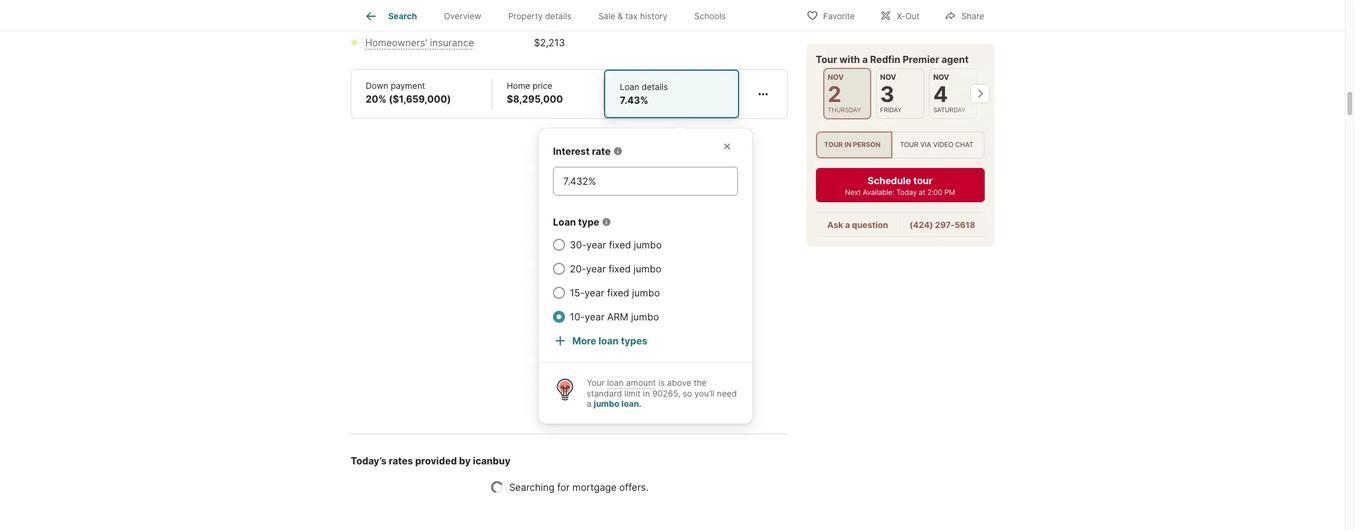 Task type: locate. For each thing, give the bounding box(es) containing it.
history
[[641, 11, 668, 21]]

loan up 30-year fixed jumbo "option"
[[553, 216, 576, 229]]

searching
[[509, 482, 555, 494]]

details up $2,213
[[545, 11, 572, 21]]

interest rate
[[553, 146, 611, 158]]

10-year arm jumbo
[[570, 311, 659, 323]]

loan details 7.43%
[[620, 82, 668, 107]]

, so you'll need a
[[587, 389, 737, 409]]

and
[[407, 13, 424, 25]]

tax
[[626, 11, 638, 21]]

fixed down "30-year fixed jumbo"
[[609, 263, 631, 275]]

fixed up the 20-year fixed jumbo
[[609, 239, 632, 251]]

1 vertical spatial loan
[[607, 378, 624, 388]]

loan.
[[622, 399, 642, 409]]

year down 30-
[[586, 263, 606, 275]]

principal and interest link
[[365, 13, 461, 25]]

lightbulb icon image
[[553, 378, 577, 402]]

nov down with
[[829, 72, 845, 81]]

in down amount
[[643, 389, 650, 399]]

1 horizontal spatial nov
[[881, 72, 897, 81]]

year
[[587, 239, 607, 251], [586, 263, 606, 275], [585, 287, 605, 299], [585, 311, 605, 323]]

tour left with
[[817, 53, 838, 65]]

standard
[[587, 389, 622, 399]]

0 horizontal spatial property
[[509, 11, 543, 21]]

amount
[[626, 378, 656, 388]]

1 vertical spatial details
[[642, 82, 668, 92]]

1 horizontal spatial property
[[588, 13, 628, 25]]

,
[[678, 389, 681, 399]]

loan up 7.43%
[[620, 82, 640, 92]]

today
[[897, 188, 918, 197]]

tour for tour via video chat
[[901, 140, 919, 149]]

0 horizontal spatial a
[[587, 399, 592, 409]]

details inside property details tab
[[545, 11, 572, 21]]

friday
[[881, 106, 903, 114]]

1 vertical spatial loan
[[553, 216, 576, 229]]

jumbo for 10-year arm jumbo
[[632, 311, 659, 323]]

details
[[545, 11, 572, 21], [642, 82, 668, 92]]

10-
[[570, 311, 585, 323]]

0 vertical spatial in
[[845, 140, 852, 149]]

list box
[[817, 131, 985, 158]]

0 horizontal spatial loan
[[553, 216, 576, 229]]

in left person
[[845, 140, 852, 149]]

20-year fixed jumbo radio
[[553, 263, 565, 275]]

homeowners' insurance link
[[365, 37, 474, 49]]

sale
[[599, 11, 616, 21]]

2 vertical spatial a
[[587, 399, 592, 409]]

2 vertical spatial fixed
[[607, 287, 630, 299]]

jumbo for 20-year fixed jumbo
[[634, 263, 662, 275]]

loan up standard
[[607, 378, 624, 388]]

year for 20-
[[586, 263, 606, 275]]

nov down redfin
[[881, 72, 897, 81]]

ask
[[828, 219, 844, 230]]

searching for mortgage offers. status
[[487, 478, 649, 498]]

3
[[881, 81, 895, 107]]

1 nov from the left
[[829, 72, 845, 81]]

loan inside loan details 7.43%
[[620, 82, 640, 92]]

nov 4 saturday
[[934, 72, 967, 114]]

home
[[507, 81, 531, 91]]

next image
[[971, 84, 990, 103]]

via
[[921, 140, 932, 149]]

details up 7.43%
[[642, 82, 668, 92]]

0 vertical spatial loan
[[599, 335, 619, 347]]

tour for tour with a redfin premier agent
[[817, 53, 838, 65]]

your loan amount
[[587, 378, 656, 388]]

jumbo down "30-year fixed jumbo"
[[634, 263, 662, 275]]

tour left via
[[901, 140, 919, 149]]

a down standard
[[587, 399, 592, 409]]

fixed up arm
[[607, 287, 630, 299]]

share button
[[935, 3, 995, 27]]

1 horizontal spatial loan
[[620, 82, 640, 92]]

favorite button
[[797, 3, 866, 27]]

homeowners' insurance
[[365, 37, 474, 49]]

tab list
[[351, 0, 749, 31]]

3 nov from the left
[[934, 72, 950, 81]]

provided
[[415, 455, 457, 467]]

agent
[[943, 53, 970, 65]]

tour in person
[[825, 140, 881, 149]]

person
[[854, 140, 881, 149]]

2 nov from the left
[[881, 72, 897, 81]]

arm
[[608, 311, 629, 323]]

tour left person
[[825, 140, 844, 149]]

jumbo down standard
[[594, 399, 620, 409]]

property for property details
[[509, 11, 543, 21]]

20-year fixed jumbo
[[570, 263, 662, 275]]

5618
[[956, 219, 976, 230]]

jumbo loan. link
[[594, 399, 642, 409]]

interest
[[427, 13, 461, 25]]

overview tab
[[431, 2, 495, 31]]

0 horizontal spatial nov
[[829, 72, 845, 81]]

with
[[840, 53, 861, 65]]

x-out button
[[870, 3, 930, 27]]

jumbo
[[634, 239, 662, 251], [634, 263, 662, 275], [632, 287, 660, 299], [632, 311, 659, 323], [594, 399, 620, 409]]

share
[[962, 11, 985, 21]]

0 vertical spatial a
[[863, 53, 869, 65]]

None button
[[824, 67, 872, 119], [877, 68, 925, 119], [930, 68, 978, 119], [824, 67, 872, 119], [877, 68, 925, 119], [930, 68, 978, 119]]

None text field
[[564, 174, 728, 189]]

favorite
[[824, 11, 855, 21]]

nov inside nov 4 saturday
[[934, 72, 950, 81]]

1 vertical spatial in
[[643, 389, 650, 399]]

nov inside nov 2 thursday
[[829, 72, 845, 81]]

jumbo for 30-year fixed jumbo
[[634, 239, 662, 251]]

0 vertical spatial fixed
[[609, 239, 632, 251]]

nov down the agent at the top of the page
[[934, 72, 950, 81]]

property details
[[509, 11, 572, 21]]

year left arm
[[585, 311, 605, 323]]

jumbo down the 20-year fixed jumbo
[[632, 287, 660, 299]]

0 horizontal spatial details
[[545, 11, 572, 21]]

tour with a redfin premier agent
[[817, 53, 970, 65]]

is above the standard limit in
[[587, 378, 707, 399]]

nov for 4
[[934, 72, 950, 81]]

nov
[[829, 72, 845, 81], [881, 72, 897, 81], [934, 72, 950, 81]]

a right with
[[863, 53, 869, 65]]

jumbo up types
[[632, 311, 659, 323]]

1 vertical spatial fixed
[[609, 263, 631, 275]]

ask a question link
[[828, 219, 889, 230]]

15-year fixed jumbo
[[570, 287, 660, 299]]

by
[[459, 455, 471, 467]]

schedule tour next available: today at 2:00 pm
[[846, 174, 956, 197]]

a right ask
[[846, 219, 851, 230]]

0 vertical spatial details
[[545, 11, 572, 21]]

nov inside nov 3 friday
[[881, 72, 897, 81]]

video
[[934, 140, 954, 149]]

year down type
[[587, 239, 607, 251]]

tooltip
[[539, 119, 976, 424]]

in
[[845, 140, 852, 149], [643, 389, 650, 399]]

offers.
[[620, 482, 649, 494]]

types
[[621, 335, 648, 347]]

2
[[829, 81, 842, 107]]

schools
[[695, 11, 726, 21]]

schools tab
[[681, 2, 740, 31]]

1 horizontal spatial details
[[642, 82, 668, 92]]

loan right 'more'
[[599, 335, 619, 347]]

($1,659,000)
[[389, 93, 451, 105]]

loan inside tooltip
[[553, 216, 576, 229]]

tooltip containing interest rate
[[539, 119, 976, 424]]

premier
[[904, 53, 940, 65]]

at
[[920, 188, 926, 197]]

above
[[668, 378, 692, 388]]

details inside loan details 7.43%
[[642, 82, 668, 92]]

0 vertical spatial loan
[[620, 82, 640, 92]]

20%
[[366, 93, 387, 105]]

1 horizontal spatial a
[[846, 219, 851, 230]]

a
[[863, 53, 869, 65], [846, 219, 851, 230], [587, 399, 592, 409]]

property inside property details tab
[[509, 11, 543, 21]]

loan for loan details 7.43%
[[620, 82, 640, 92]]

down payment 20% ($1,659,000)
[[366, 81, 451, 105]]

fixed for 15-
[[607, 287, 630, 299]]

rates
[[389, 455, 413, 467]]

tab list containing search
[[351, 0, 749, 31]]

15-year fixed jumbo radio
[[553, 287, 565, 299]]

jumbo up the 20-year fixed jumbo
[[634, 239, 662, 251]]

1 horizontal spatial in
[[845, 140, 852, 149]]

next
[[846, 188, 862, 197]]

year down 20-
[[585, 287, 605, 299]]

year for 15-
[[585, 287, 605, 299]]

loan
[[599, 335, 619, 347], [607, 378, 624, 388]]

you'll
[[695, 389, 715, 399]]

2 horizontal spatial nov
[[934, 72, 950, 81]]

0 horizontal spatial in
[[643, 389, 650, 399]]

15-
[[570, 287, 585, 299]]



Task type: vqa. For each thing, say whether or not it's contained in the screenshot.
jumbo corresponding to 30-year fixed jumbo
yes



Task type: describe. For each thing, give the bounding box(es) containing it.
jumbo for 15-year fixed jumbo
[[632, 287, 660, 299]]

in inside is above the standard limit in
[[643, 389, 650, 399]]

search
[[388, 11, 417, 21]]

for
[[558, 482, 570, 494]]

need
[[717, 389, 737, 399]]

x-out
[[897, 11, 920, 21]]

loan for loan type
[[553, 216, 576, 229]]

(424) 297-5618
[[911, 219, 976, 230]]

overview
[[444, 11, 482, 21]]

property taxes link
[[588, 13, 655, 25]]

mortgage
[[573, 482, 617, 494]]

redfin
[[871, 53, 901, 65]]

sale & tax history tab
[[585, 2, 681, 31]]

out
[[906, 11, 920, 21]]

schedule
[[868, 174, 912, 186]]

tour
[[914, 174, 934, 186]]

x-
[[897, 11, 906, 21]]

2:00
[[928, 188, 943, 197]]

loan type
[[553, 216, 600, 229]]

the
[[694, 378, 707, 388]]

payment
[[391, 81, 426, 91]]

list box containing tour in person
[[817, 131, 985, 158]]

tour for tour in person
[[825, 140, 844, 149]]

&
[[618, 11, 623, 21]]

more
[[573, 335, 597, 347]]

saturday
[[934, 106, 967, 114]]

nov for 2
[[829, 72, 845, 81]]

is
[[659, 378, 665, 388]]

details for property details
[[545, 11, 572, 21]]

home price $8,295,000
[[507, 81, 563, 105]]

available:
[[864, 188, 895, 197]]

4
[[934, 81, 949, 107]]

nov 2 thursday
[[829, 72, 862, 114]]

30-
[[570, 239, 587, 251]]

$78,535
[[528, 13, 565, 25]]

year for 10-
[[585, 311, 605, 323]]

$8,295,000
[[507, 93, 563, 105]]

lightbulb icon element
[[553, 378, 587, 410]]

principal
[[365, 13, 404, 25]]

loan amount link
[[607, 378, 656, 388]]

fixed for 30-
[[609, 239, 632, 251]]

today's rates provided by icanbuy
[[351, 455, 511, 467]]

so
[[683, 389, 693, 399]]

sale & tax history
[[599, 11, 668, 21]]

homeowners'
[[365, 37, 428, 49]]

limit
[[625, 389, 641, 399]]

30-year fixed jumbo radio
[[553, 239, 565, 251]]

loan for your
[[607, 378, 624, 388]]

nov 3 friday
[[881, 72, 903, 114]]

(424) 297-5618 link
[[911, 219, 976, 230]]

loan for more
[[599, 335, 619, 347]]

pm
[[945, 188, 956, 197]]

30-year fixed jumbo
[[570, 239, 662, 251]]

property details tab
[[495, 2, 585, 31]]

taxes
[[631, 13, 655, 25]]

20-
[[570, 263, 586, 275]]

10-year ARM jumbo radio
[[553, 311, 565, 323]]

a inside , so you'll need a
[[587, 399, 592, 409]]

$2,213
[[534, 37, 565, 49]]

principal and interest
[[365, 13, 461, 25]]

property taxes
[[588, 13, 655, 25]]

nov for 3
[[881, 72, 897, 81]]

year for 30-
[[587, 239, 607, 251]]

rate
[[592, 146, 611, 158]]

details for loan details 7.43%
[[642, 82, 668, 92]]

fixed for 20-
[[609, 263, 631, 275]]

tour via video chat
[[901, 140, 974, 149]]

1 vertical spatial a
[[846, 219, 851, 230]]

more loan types
[[573, 335, 648, 347]]

price
[[533, 81, 553, 91]]

icanbuy
[[473, 455, 511, 467]]

(424)
[[911, 219, 934, 230]]

today's
[[351, 455, 387, 467]]

2 horizontal spatial a
[[863, 53, 869, 65]]

searching for mortgage offers.
[[509, 482, 649, 494]]

thursday
[[829, 106, 862, 114]]

interest
[[553, 146, 590, 158]]

90265
[[653, 389, 678, 399]]

property for property taxes
[[588, 13, 628, 25]]

jumbo loan.
[[594, 399, 642, 409]]

question
[[853, 219, 889, 230]]



